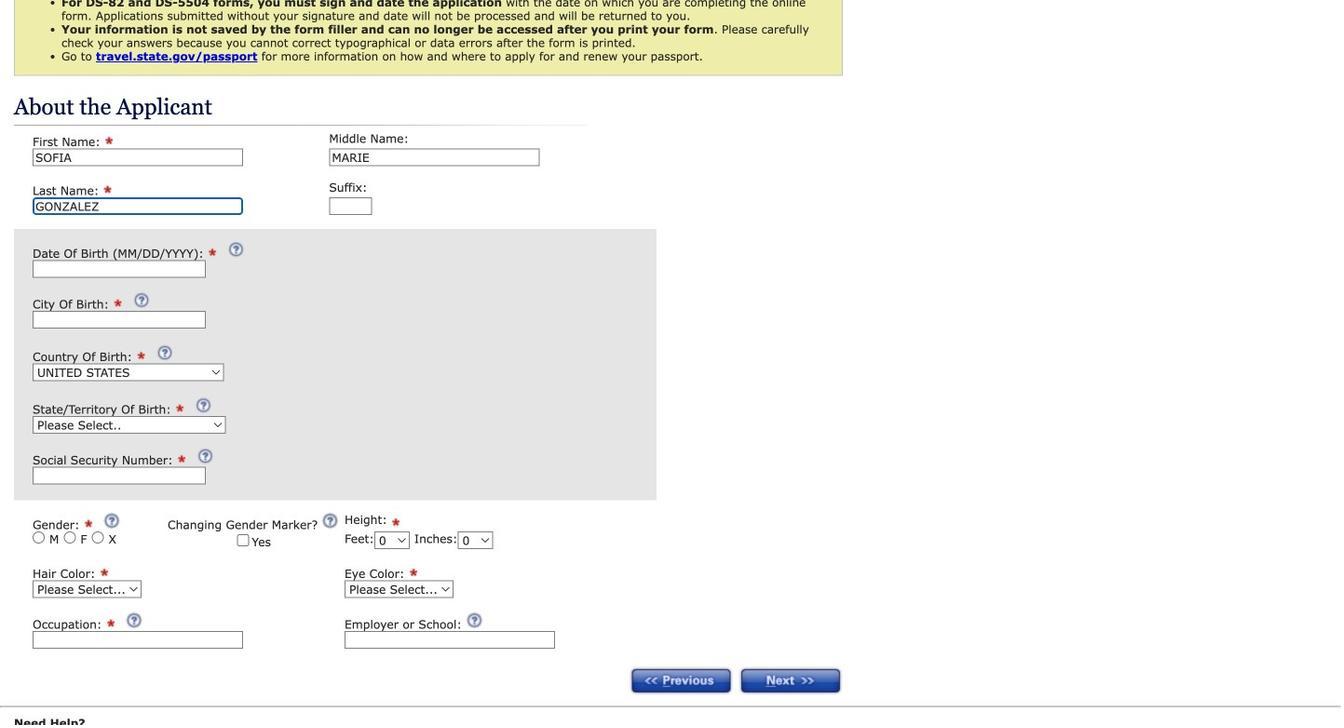 Task type: describe. For each thing, give the bounding box(es) containing it.
hair color is required image
[[99, 563, 112, 577]]

country of birth is required image
[[136, 346, 148, 360]]

gender is required image
[[84, 514, 96, 528]]

first name is required image
[[104, 131, 117, 145]]



Task type: locate. For each thing, give the bounding box(es) containing it.
ssn is required image
[[177, 450, 189, 464]]

occupation is required image
[[106, 614, 118, 628]]

height is required image
[[391, 513, 403, 527]]

None checkbox
[[237, 534, 249, 547]]

None radio
[[64, 532, 76, 544]]

state/territory of birth is required image
[[175, 399, 187, 413]]

None image field
[[228, 241, 245, 258], [133, 292, 150, 309], [156, 344, 173, 361], [195, 397, 212, 414], [197, 448, 214, 465], [104, 513, 120, 529], [322, 513, 339, 529], [126, 612, 143, 629], [466, 612, 483, 629], [629, 667, 733, 696], [739, 667, 843, 696], [228, 241, 245, 258], [133, 292, 150, 309], [156, 344, 173, 361], [195, 397, 212, 414], [197, 448, 214, 465], [104, 513, 120, 529], [322, 513, 339, 529], [126, 612, 143, 629], [466, 612, 483, 629], [629, 667, 733, 696], [739, 667, 843, 696]]

None text field
[[33, 148, 243, 166], [33, 197, 243, 215], [329, 197, 372, 215], [33, 260, 206, 278], [33, 311, 206, 329], [33, 631, 243, 649], [345, 631, 555, 649], [33, 148, 243, 166], [33, 197, 243, 215], [329, 197, 372, 215], [33, 260, 206, 278], [33, 311, 206, 329], [33, 631, 243, 649], [345, 631, 555, 649]]

None radio
[[33, 532, 45, 544], [92, 532, 104, 544], [33, 532, 45, 544], [92, 532, 104, 544]]

city of birth is required image
[[113, 294, 125, 308]]

eye color is required image
[[409, 563, 421, 577]]

last name is required image
[[103, 180, 115, 194]]

date of birth is required image
[[208, 243, 220, 257]]

None text field
[[329, 148, 540, 166], [33, 467, 206, 485], [329, 148, 540, 166], [33, 467, 206, 485]]



